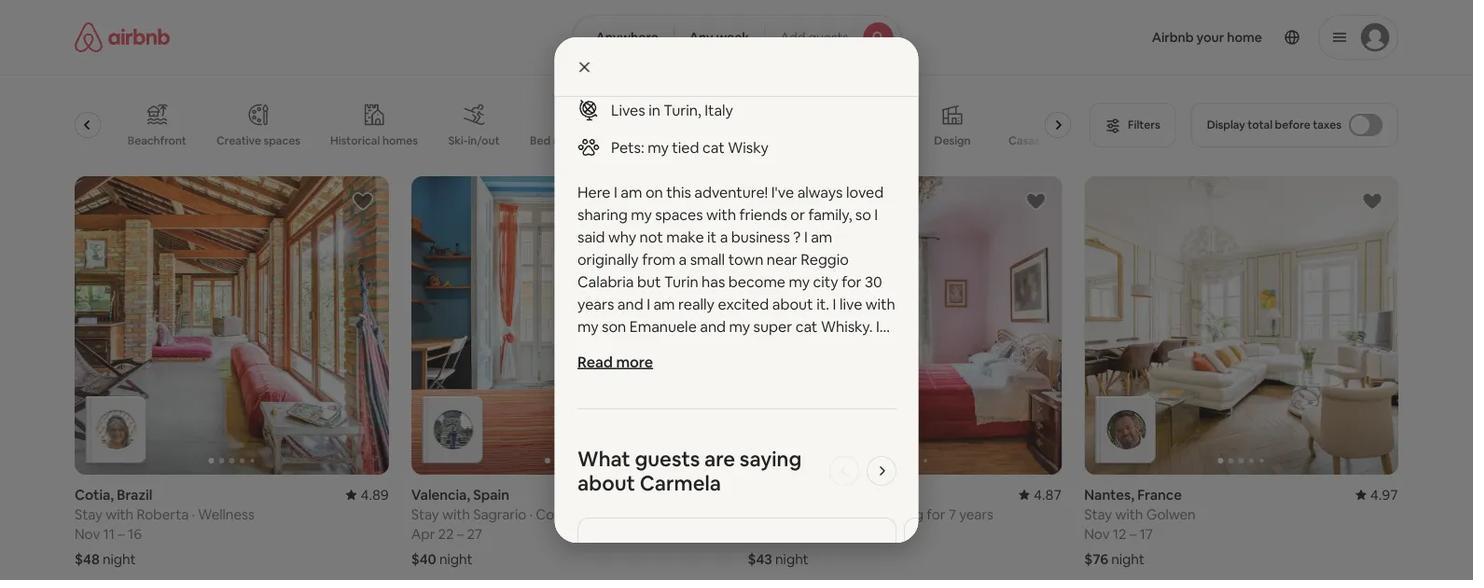 Task type: vqa. For each thing, say whether or not it's contained in the screenshot.
the rightmost HOMES
yes



Task type: locate. For each thing, give the bounding box(es) containing it.
3 stay from the left
[[748, 505, 776, 524]]

2 with from the left
[[442, 505, 470, 524]]

2 · from the left
[[530, 505, 533, 524]]

stay for cotia, brazil
[[75, 505, 103, 524]]

0 horizontal spatial 4.87
[[697, 486, 726, 504]]

host preview dialog
[[555, 24, 1223, 581]]

cotia, brazil stay with roberta · wellness nov 11 – 16 $48 night
[[75, 486, 255, 568]]

school:
[[723, 26, 772, 45]]

1 stay from the left
[[75, 505, 103, 524]]

· inside the 'valencia, spain stay with sagrario · coach apr 22 – 27 $40 night'
[[530, 505, 533, 524]]

11 right 6
[[798, 525, 810, 543]]

nov left 6
[[748, 525, 774, 543]]

ski-
[[449, 133, 468, 148]]

4.87 left nantes,
[[1034, 486, 1062, 504]]

stay down nantes,
[[1085, 505, 1113, 524]]

2 – from the left
[[457, 525, 464, 543]]

3 night from the left
[[776, 550, 809, 568]]

1 horizontal spatial to
[[705, 26, 720, 45]]

was right she
[[819, 539, 846, 558]]

always
[[597, 561, 642, 581]]

creative
[[216, 133, 261, 148]]

carmela up she
[[810, 505, 864, 524]]

show map button
[[675, 498, 799, 543]]

stay down "cotia,"
[[75, 505, 103, 524]]

to right went
[[705, 26, 720, 45]]

display total before taxes button
[[1192, 103, 1399, 147]]

· right roberta
[[192, 505, 195, 524]]

with up 6
[[779, 505, 807, 524]]

cat wisky
[[702, 138, 768, 157]]

with inside nantes, france stay with golwen nov 12 – 17 $76 night
[[1116, 505, 1144, 524]]

1 11 from the left
[[103, 525, 115, 543]]

valencia, spain stay with sagrario · coach apr 22 – 27 $40 night
[[411, 486, 578, 568]]

4 stay from the left
[[1085, 505, 1113, 524]]

homes
[[383, 133, 418, 148], [697, 133, 733, 148]]

stay for nantes, france
[[1085, 505, 1113, 524]]

1 vertical spatial carmela
[[810, 505, 864, 524]]

0 vertical spatial guests
[[809, 29, 849, 46]]

i
[[660, 26, 664, 45]]

night down 22
[[440, 550, 473, 568]]

she
[[792, 539, 816, 558]]

0 horizontal spatial guests
[[635, 446, 700, 472]]

12
[[1113, 525, 1127, 543]]

4.87 up show
[[697, 486, 726, 504]]

2 night from the left
[[440, 550, 473, 568]]

– inside stay with carmela · hosting for 7 years nov 6 – 11 $43 night
[[788, 525, 795, 543]]

1 horizontal spatial was
[[819, 539, 846, 558]]

total
[[1248, 118, 1273, 132]]

design
[[935, 133, 971, 148]]

3 with from the left
[[779, 505, 807, 524]]

guests right 'add'
[[809, 29, 849, 46]]

1 – from the left
[[118, 525, 125, 543]]

·
[[192, 505, 195, 524], [530, 505, 533, 524], [867, 505, 871, 524]]

apr
[[411, 525, 435, 543]]

night
[[103, 550, 136, 568], [440, 550, 473, 568], [776, 550, 809, 568], [1112, 550, 1145, 568]]

· inside cotia, brazil stay with roberta · wellness nov 11 – 16 $48 night
[[192, 505, 195, 524]]

group
[[46, 89, 1106, 161], [75, 176, 389, 475], [411, 176, 726, 475], [748, 176, 1062, 475], [1085, 176, 1399, 475]]

and
[[739, 561, 765, 581]]

guests for add
[[809, 29, 849, 46]]

1 horizontal spatial nov
[[748, 525, 774, 543]]

–
[[118, 525, 125, 543], [457, 525, 464, 543], [788, 525, 795, 543], [1130, 525, 1137, 543]]

anywhere button
[[573, 15, 675, 60]]

1 night from the left
[[103, 550, 136, 568]]

historical
[[330, 133, 380, 148]]

guests up 4.87 out of 5 average rating image
[[635, 446, 700, 472]]

$43
[[748, 550, 773, 568]]

1 horizontal spatial ·
[[530, 505, 533, 524]]

night down "12"
[[1112, 550, 1145, 568]]

with for nantes,
[[1116, 505, 1144, 524]]

2 11 from the left
[[798, 525, 810, 543]]

2 4.87 from the left
[[1034, 486, 1062, 504]]

carmela up show
[[639, 470, 721, 497]]

0 horizontal spatial was
[[673, 539, 699, 558]]

– left 17
[[1130, 525, 1137, 543]]

1 4.87 from the left
[[697, 486, 726, 504]]

2 nov from the left
[[748, 525, 774, 543]]

– left 16
[[118, 525, 125, 543]]

stay inside cotia, brazil stay with roberta · wellness nov 11 – 16 $48 night
[[75, 505, 103, 524]]

– right 6
[[788, 525, 795, 543]]

4 – from the left
[[1130, 525, 1137, 543]]

cycladic homes
[[649, 133, 733, 148]]

0 vertical spatial to
[[705, 26, 720, 45]]

with up "12"
[[1116, 505, 1144, 524]]

· left coach on the bottom left of the page
[[530, 505, 533, 524]]

with inside stay with carmela · hosting for 7 years nov 6 – 11 $43 night
[[779, 505, 807, 524]]

1 vertical spatial guests
[[635, 446, 700, 472]]

with inside cotia, brazil stay with roberta · wellness nov 11 – 16 $48 night
[[106, 505, 134, 524]]

2 horizontal spatial ·
[[867, 505, 871, 524]]

cycladic
[[649, 133, 695, 148]]

4.89
[[361, 486, 389, 504]]

4 night from the left
[[1112, 550, 1145, 568]]

0 horizontal spatial to
[[688, 561, 703, 581]]

1 vertical spatial to
[[688, 561, 703, 581]]

nantes,
[[1085, 486, 1135, 504]]

0 horizontal spatial ·
[[192, 505, 195, 524]]

stay inside stay with carmela · hosting for 7 years nov 6 – 11 $43 night
[[748, 505, 776, 524]]

2 stay from the left
[[411, 505, 439, 524]]

group containing historical homes
[[46, 89, 1106, 161]]

1 horizontal spatial homes
[[697, 133, 733, 148]]

nov up the $48
[[75, 525, 100, 543]]

add to wishlist: nantes, france image
[[1362, 190, 1384, 213]]

nov inside nantes, france stay with golwen nov 12 – 17 $76 night
[[1085, 525, 1110, 543]]

4 with from the left
[[1116, 505, 1144, 524]]

brazil
[[117, 486, 152, 504]]

was left a
[[673, 539, 699, 558]]

guests inside what guests are saying about carmela
[[635, 446, 700, 472]]

7
[[949, 505, 957, 524]]

2 horizontal spatial nov
[[1085, 525, 1110, 543]]

– inside cotia, brazil stay with roberta · wellness nov 11 – 16 $48 night
[[118, 525, 125, 543]]

stay up apr
[[411, 505, 439, 524]]

night inside the 'valencia, spain stay with sagrario · coach apr 22 – 27 $40 night'
[[440, 550, 473, 568]]

pets:
[[611, 138, 644, 157]]

3 – from the left
[[788, 525, 795, 543]]

nantes, france stay with golwen nov 12 – 17 $76 night
[[1085, 486, 1196, 568]]

homes for cycladic homes
[[697, 133, 733, 148]]

in/out
[[468, 133, 500, 148]]

with inside the 'valencia, spain stay with sagrario · coach apr 22 – 27 $40 night'
[[442, 505, 470, 524]]

any week button
[[674, 15, 766, 60]]

with up 22
[[442, 505, 470, 524]]

0 horizontal spatial homes
[[383, 133, 418, 148]]

4.87 for stay with carmela · hosting for 7 years nov 6 – 11 $43 night
[[1034, 486, 1062, 504]]

11
[[103, 525, 115, 543], [798, 525, 810, 543]]

stay inside the 'valencia, spain stay with sagrario · coach apr 22 – 27 $40 night'
[[411, 505, 439, 524]]

27
[[467, 525, 483, 543]]

for
[[927, 505, 946, 524]]

1 horizontal spatial 4.87
[[1034, 486, 1062, 504]]

stay up host,
[[748, 505, 776, 524]]

where i went to school: reggio calabria
[[611, 26, 883, 45]]

$48
[[75, 550, 100, 568]]

stay inside nantes, france stay with golwen nov 12 – 17 $76 night
[[1085, 505, 1113, 524]]

to
[[705, 26, 720, 45], [688, 561, 703, 581]]

night down 6
[[776, 550, 809, 568]]

1 horizontal spatial carmela
[[810, 505, 864, 524]]

6
[[777, 525, 785, 543]]

guests inside button
[[809, 29, 849, 46]]

homes down turin, italy
[[697, 133, 733, 148]]

1 nov from the left
[[75, 525, 100, 543]]

any week
[[690, 29, 750, 46]]

None search field
[[573, 15, 901, 60]]

anywhere
[[596, 29, 659, 46]]

where
[[611, 26, 657, 45]]

0 horizontal spatial nov
[[75, 525, 100, 543]]

homes right the historical
[[383, 133, 418, 148]]

0 horizontal spatial 11
[[103, 525, 115, 543]]

– left 27
[[457, 525, 464, 543]]

read more
[[577, 352, 653, 371]]

$40
[[411, 550, 437, 568]]

night down 16
[[103, 550, 136, 568]]

3 · from the left
[[867, 505, 871, 524]]

cotia,
[[75, 486, 114, 504]]

0 vertical spatial carmela
[[639, 470, 721, 497]]

1 · from the left
[[192, 505, 195, 524]]

&
[[553, 133, 561, 148]]

stay
[[75, 505, 103, 524], [411, 505, 439, 524], [748, 505, 776, 524], [1085, 505, 1113, 524]]

carmela
[[639, 470, 721, 497], [810, 505, 864, 524]]

with for valencia,
[[442, 505, 470, 524]]

casas particulares
[[1009, 133, 1106, 148]]

0 horizontal spatial carmela
[[639, 470, 721, 497]]

wellness
[[198, 505, 255, 524]]

group for stay with carmela · hosting for 7 years nov 6 – 11 $43 night
[[748, 176, 1062, 475]]

4.87
[[697, 486, 726, 504], [1034, 486, 1062, 504]]

with down the brazil on the left of page
[[106, 505, 134, 524]]

night inside cotia, brazil stay with roberta · wellness nov 11 – 16 $48 night
[[103, 550, 136, 568]]

went
[[667, 26, 702, 45]]

add
[[780, 29, 806, 46]]

3 nov from the left
[[1085, 525, 1110, 543]]

to down a
[[688, 561, 703, 581]]

· left hosting
[[867, 505, 871, 524]]

1 horizontal spatial guests
[[809, 29, 849, 46]]

11 left 16
[[103, 525, 115, 543]]

1 horizontal spatial 11
[[798, 525, 810, 543]]

1 with from the left
[[106, 505, 134, 524]]

nov left "12"
[[1085, 525, 1110, 543]]

help
[[706, 561, 736, 581]]

nov
[[75, 525, 100, 543], [748, 525, 774, 543], [1085, 525, 1110, 543]]

show map
[[694, 512, 758, 529]]

guests
[[809, 29, 849, 46], [635, 446, 700, 472]]

add guests
[[780, 29, 849, 46]]



Task type: describe. For each thing, give the bounding box(es) containing it.
beachfront
[[128, 133, 187, 148]]

17
[[1140, 525, 1154, 543]]

carmela inside what guests are saying about carmela
[[639, 470, 721, 497]]

group for nantes, france stay with golwen nov 12 – 17 $76 night
[[1085, 176, 1399, 475]]

what
[[577, 446, 630, 472]]

saying
[[739, 446, 801, 472]]

add to wishlist: cotia, brazil image
[[352, 190, 374, 213]]

group for cotia, brazil stay with roberta · wellness nov 11 – 16 $48 night
[[75, 176, 389, 475]]

· for sagrario
[[530, 505, 533, 524]]

11 inside cotia, brazil stay with roberta · wellness nov 11 – 16 $48 night
[[103, 525, 115, 543]]

nov inside stay with carmela · hosting for 7 years nov 6 – 11 $43 night
[[748, 525, 774, 543]]

11 inside stay with carmela · hosting for 7 years nov 6 – 11 $43 night
[[798, 525, 810, 543]]

pets: my tied cat wisky
[[611, 138, 768, 157]]

with for cotia,
[[106, 505, 134, 524]]

22
[[438, 525, 454, 543]]

night inside nantes, france stay with golwen nov 12 – 17 $76 night
[[1112, 550, 1145, 568]]

· inside stay with carmela · hosting for 7 years nov 6 – 11 $43 night
[[867, 505, 871, 524]]

bed & breakfasts
[[530, 133, 619, 148]]

night inside stay with carmela · hosting for 7 years nov 6 – 11 $43 night
[[776, 550, 809, 568]]

4.87 for valencia, spain stay with sagrario · coach apr 22 – 27 $40 night
[[697, 486, 726, 504]]

years
[[960, 505, 994, 524]]

ready
[[646, 561, 685, 581]]

1 was from the left
[[673, 539, 699, 558]]

4.87 out of 5 average rating image
[[683, 486, 726, 504]]

my
[[647, 138, 669, 157]]

tied
[[672, 138, 699, 157]]

4.89 out of 5 average rating image
[[346, 486, 389, 504]]

group for valencia, spain stay with sagrario · coach apr 22 – 27 $40 night
[[411, 176, 726, 475]]

profile element
[[924, 0, 1399, 75]]

add to wishlist: valencia, spain image
[[688, 190, 711, 213]]

before
[[1275, 118, 1311, 132]]

casas
[[1009, 133, 1040, 148]]

$76
[[1085, 550, 1109, 568]]

host,
[[754, 539, 788, 558]]

more
[[616, 352, 653, 371]]

reggio calabria
[[775, 26, 883, 45]]

lives
[[611, 100, 645, 119]]

map
[[730, 512, 758, 529]]

sagrario
[[473, 505, 527, 524]]

stay with carmela · hosting for 7 years nov 6 – 11 $43 night
[[748, 505, 994, 568]]

bed
[[530, 133, 551, 148]]

4.97
[[1371, 486, 1399, 504]]

ski-in/out
[[449, 133, 500, 148]]

roberta
[[137, 505, 189, 524]]

guests for what
[[635, 446, 700, 472]]

lives in turin, italy
[[611, 100, 733, 119]]

stay for valencia, spain
[[411, 505, 439, 524]]

"…carmela was a great host, she was always ready to help and answe
[[597, 539, 864, 581]]

4.97 out of 5 average rating image
[[1356, 486, 1399, 504]]

golwen
[[1147, 505, 1196, 524]]

read more button
[[577, 352, 896, 371]]

week
[[717, 29, 750, 46]]

read
[[577, 352, 613, 371]]

· for roberta
[[192, 505, 195, 524]]

hosting
[[874, 505, 924, 524]]

farms
[[56, 133, 88, 148]]

spain
[[473, 486, 510, 504]]

valencia,
[[411, 486, 471, 504]]

homes for historical homes
[[383, 133, 418, 148]]

taxes
[[1313, 118, 1342, 132]]

turin, italy
[[663, 100, 733, 119]]

creative spaces
[[216, 133, 300, 148]]

spaces
[[264, 133, 300, 148]]

nov inside cotia, brazil stay with roberta · wellness nov 11 – 16 $48 night
[[75, 525, 100, 543]]

add to wishlist: torino, italy image
[[1025, 190, 1047, 213]]

show
[[694, 512, 727, 529]]

coach
[[536, 505, 578, 524]]

carmela inside stay with carmela · hosting for 7 years nov 6 – 11 $43 night
[[810, 505, 864, 524]]

a
[[703, 539, 711, 558]]

great
[[714, 539, 751, 558]]

16
[[128, 525, 142, 543]]

4.87 out of 5 average rating image
[[1019, 486, 1062, 504]]

2 was from the left
[[819, 539, 846, 558]]

in
[[648, 100, 660, 119]]

– inside the 'valencia, spain stay with sagrario · coach apr 22 – 27 $40 night'
[[457, 525, 464, 543]]

"…carmela
[[597, 539, 669, 558]]

add guests button
[[765, 15, 901, 60]]

are
[[704, 446, 735, 472]]

to inside "…carmela was a great host, she was always ready to help and answe
[[688, 561, 703, 581]]

what guests are saying about carmela
[[577, 446, 801, 497]]

particulares
[[1043, 133, 1106, 148]]

none search field containing anywhere
[[573, 15, 901, 60]]

france
[[1138, 486, 1182, 504]]

about
[[577, 470, 635, 497]]

dammusi
[[764, 133, 813, 148]]

breakfasts
[[563, 133, 619, 148]]

display total before taxes
[[1207, 118, 1342, 132]]

– inside nantes, france stay with golwen nov 12 – 17 $76 night
[[1130, 525, 1137, 543]]

historical homes
[[330, 133, 418, 148]]

display
[[1207, 118, 1246, 132]]



